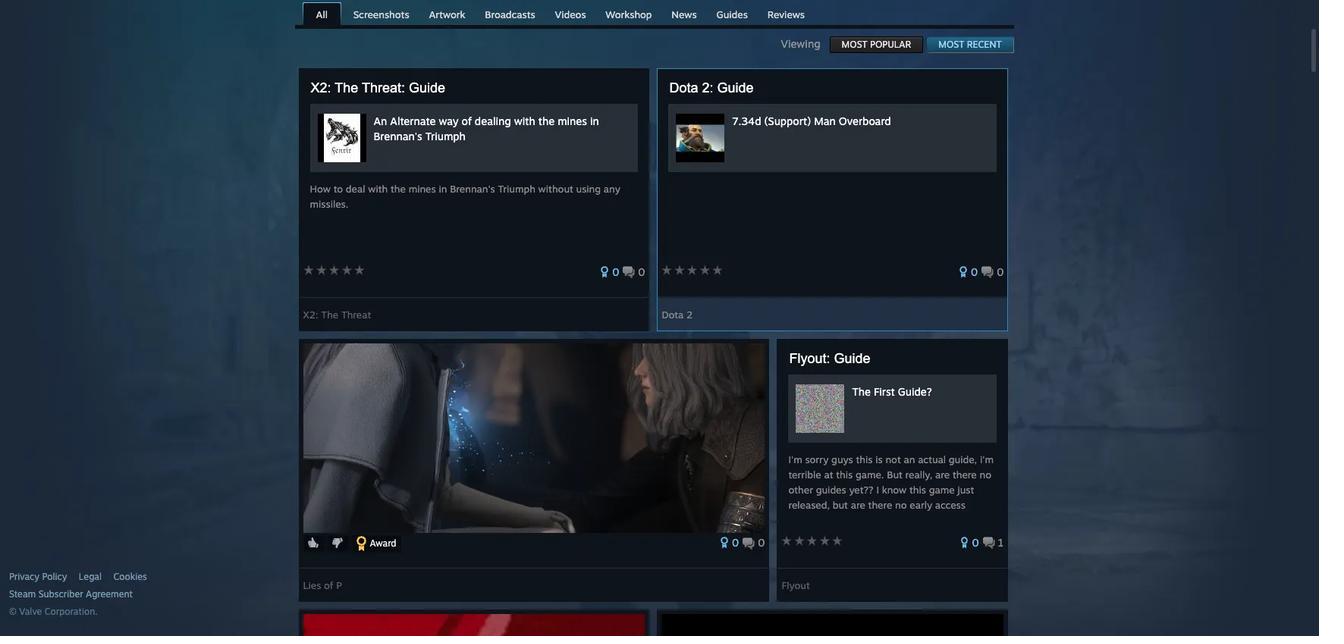 Task type: vqa. For each thing, say whether or not it's contained in the screenshot.
WORLD
no



Task type: describe. For each thing, give the bounding box(es) containing it.
1
[[998, 537, 1004, 549]]

an
[[904, 454, 915, 466]]

0 vertical spatial just
[[958, 484, 975, 496]]

the for threat
[[321, 309, 339, 321]]

recent
[[967, 39, 1002, 50]]

game
[[929, 484, 955, 496]]

the for threat:
[[335, 80, 358, 96]]

dota 2
[[662, 309, 693, 321]]

but
[[833, 499, 848, 511]]

missiles.
[[310, 198, 349, 210]]

to
[[334, 183, 343, 195]]

guide?
[[898, 385, 932, 398]]

valve
[[19, 606, 42, 618]]

viewing
[[781, 37, 830, 50]]

early
[[910, 499, 933, 511]]

broadcasts
[[485, 8, 535, 20]]

guides
[[717, 8, 748, 20]]

1 vertical spatial guides
[[892, 514, 922, 527]]

know
[[882, 484, 907, 496]]

x2: for x2: the threat
[[303, 309, 318, 321]]

lies of p link
[[303, 574, 342, 592]]

©
[[9, 606, 17, 618]]

all link
[[302, 2, 341, 27]]

cookies steam subscriber agreement © valve corporation.
[[9, 571, 147, 618]]

privacy policy
[[9, 571, 67, 583]]

cookies
[[113, 571, 147, 583]]

policy
[[42, 571, 67, 583]]

videos
[[555, 8, 586, 20]]

at
[[824, 469, 834, 481]]

artwork link
[[421, 3, 473, 24]]

i'm
[[980, 454, 994, 466]]

how
[[310, 183, 331, 195]]

really,
[[906, 469, 933, 481]]

or
[[925, 514, 934, 527]]

0 horizontal spatial guides
[[816, 484, 847, 496]]

subscriber
[[38, 589, 83, 600]]

guys
[[832, 454, 853, 466]]

deal
[[346, 183, 365, 195]]

game.
[[856, 469, 884, 481]]

most recent link
[[927, 36, 1014, 53]]

0 vertical spatial are
[[936, 469, 950, 481]]

of inside "an alternate way of dealing with the mines in brennan's triumph"
[[462, 115, 472, 127]]

broadcasts link
[[478, 3, 543, 24]]

1 vertical spatial just
[[960, 514, 977, 527]]

most recent
[[939, 39, 1002, 50]]

x2: for x2: the threat: guide
[[311, 80, 331, 96]]

triumph inside "an alternate way of dealing with the mines in brennan's triumph"
[[426, 130, 466, 143]]

using
[[576, 183, 601, 195]]

x2: the threat link
[[303, 304, 371, 321]]

workshop
[[606, 8, 652, 20]]

overboard
[[839, 115, 891, 127]]

privacy
[[9, 571, 39, 583]]

0 horizontal spatial guide
[[409, 80, 445, 96]]

dota for dota 2
[[662, 309, 684, 321]]

dealing
[[475, 115, 511, 127]]

(support)
[[765, 115, 811, 127]]

1 horizontal spatial i
[[954, 514, 957, 527]]

an alternate way of dealing with the mines in brennan's triumph
[[374, 115, 599, 143]]

0 horizontal spatial i
[[877, 484, 879, 496]]

is
[[876, 454, 883, 466]]

agreement
[[86, 589, 133, 600]]

threat:
[[362, 80, 405, 96]]

but
[[887, 469, 903, 481]]

am
[[937, 514, 951, 527]]

steam subscriber agreement link
[[9, 589, 291, 601]]

7.34d (support) man overboard
[[733, 115, 891, 127]]

2 vertical spatial the
[[853, 385, 871, 398]]

x2: the threat: guide
[[311, 80, 445, 96]]

2:
[[702, 80, 714, 96]]

news
[[672, 8, 697, 20]]

the inside the how to deal with the mines in brennan's triumph without using any missiles.
[[391, 183, 406, 195]]

7.34d
[[733, 115, 762, 127]]

with inside "an alternate way of dealing with the mines in brennan's triumph"
[[514, 115, 536, 127]]

videos link
[[547, 3, 594, 24]]

flyout:
[[790, 351, 831, 367]]

i'm
[[789, 454, 803, 466]]

award link
[[352, 536, 401, 553]]

1 horizontal spatial no
[[980, 469, 992, 481]]

p
[[336, 580, 342, 592]]

in inside "an alternate way of dealing with the mines in brennan's triumph"
[[590, 115, 599, 127]]



Task type: locate. For each thing, give the bounding box(es) containing it.
just up access at the right
[[958, 484, 975, 496]]

1 horizontal spatial this
[[856, 454, 873, 466]]

1 horizontal spatial guides
[[892, 514, 922, 527]]

any
[[604, 183, 621, 195]]

2 most from the left
[[939, 39, 965, 50]]

this down 'really,'
[[910, 484, 926, 496]]

most left recent
[[939, 39, 965, 50]]

0 vertical spatial of
[[462, 115, 472, 127]]

brennan's down alternate
[[374, 130, 422, 143]]

guides down early
[[892, 514, 922, 527]]

popular
[[870, 39, 912, 50]]

most left popular
[[842, 39, 868, 50]]

actual
[[918, 454, 946, 466]]

1 horizontal spatial most
[[939, 39, 965, 50]]

1 vertical spatial dota
[[662, 309, 684, 321]]

1 vertical spatial no
[[895, 499, 907, 511]]

0 horizontal spatial in
[[439, 183, 447, 195]]

people
[[789, 514, 820, 527]]

1 vertical spatial the
[[391, 183, 406, 195]]

0 vertical spatial in
[[590, 115, 599, 127]]

this left is
[[856, 454, 873, 466]]

0 horizontal spatial the
[[391, 183, 406, 195]]

0 vertical spatial with
[[514, 115, 536, 127]]

0 vertical spatial i
[[877, 484, 879, 496]]

most for most popular
[[842, 39, 868, 50]]

lies of p
[[303, 580, 342, 592]]

in
[[590, 115, 599, 127], [439, 183, 447, 195]]

mines up "using"
[[558, 115, 587, 127]]

1 horizontal spatial in
[[590, 115, 599, 127]]

artwork
[[429, 8, 466, 20]]

1 horizontal spatial guide
[[717, 80, 754, 96]]

no
[[980, 469, 992, 481], [895, 499, 907, 511]]

sorry
[[805, 454, 829, 466]]

0 vertical spatial this
[[856, 454, 873, 466]]

0 vertical spatial no
[[980, 469, 992, 481]]

1 horizontal spatial there
[[953, 469, 977, 481]]

just
[[958, 484, 975, 496], [960, 514, 977, 527]]

2 vertical spatial this
[[910, 484, 926, 496]]

reviews
[[768, 8, 805, 20]]

1 vertical spatial the
[[321, 309, 339, 321]]

most popular
[[842, 39, 912, 50]]

most for most recent
[[939, 39, 965, 50]]

0 horizontal spatial this
[[836, 469, 853, 481]]

just down access at the right
[[960, 514, 977, 527]]

dota for dota 2: guide
[[670, 80, 698, 96]]

steam
[[9, 589, 36, 600]]

1 vertical spatial are
[[851, 499, 866, 511]]

way
[[439, 115, 459, 127]]

released,
[[789, 499, 830, 511]]

of left p
[[324, 580, 333, 592]]

guide
[[409, 80, 445, 96], [717, 80, 754, 96], [834, 351, 871, 367]]

guides link
[[709, 3, 756, 24]]

of
[[462, 115, 472, 127], [324, 580, 333, 592]]

stupid?
[[789, 530, 822, 542]]

mines right deal
[[409, 183, 436, 195]]

cookies link
[[113, 571, 147, 584]]

the left threat:
[[335, 80, 358, 96]]

legal link
[[79, 571, 102, 584]]

0 horizontal spatial brennan's
[[374, 130, 422, 143]]

no down i'm
[[980, 469, 992, 481]]

flyout
[[782, 580, 810, 592]]

news link
[[664, 3, 705, 24]]

other
[[789, 484, 813, 496]]

in up "using"
[[590, 115, 599, 127]]

0 vertical spatial there
[[953, 469, 977, 481]]

there up posted
[[869, 499, 893, 511]]

1 vertical spatial i
[[954, 514, 957, 527]]

1 vertical spatial with
[[368, 183, 388, 195]]

triumph down the way
[[426, 130, 466, 143]]

mines inside the how to deal with the mines in brennan's triumph without using any missiles.
[[409, 183, 436, 195]]

with right deal
[[368, 183, 388, 195]]

first
[[874, 385, 895, 398]]

1 horizontal spatial with
[[514, 115, 536, 127]]

0 horizontal spatial there
[[869, 499, 893, 511]]

flyout link
[[782, 574, 810, 592]]

no down know
[[895, 499, 907, 511]]

2 horizontal spatial this
[[910, 484, 926, 496]]

0 vertical spatial guides
[[816, 484, 847, 496]]

the
[[335, 80, 358, 96], [321, 309, 339, 321], [853, 385, 871, 398]]

i'm sorry guys this is not an actual guide, i'm terrible at this game. but really, are there no other guides yet?? i know this game just released, but are there no early access people that've posted guides or am i just stupid?
[[789, 454, 994, 542]]

with right dealing
[[514, 115, 536, 127]]

the first guide?
[[853, 385, 932, 398]]

1 vertical spatial there
[[869, 499, 893, 511]]

reviews link
[[760, 3, 813, 24]]

0 vertical spatial dota
[[670, 80, 698, 96]]

posted
[[857, 514, 889, 527]]

0 vertical spatial mines
[[558, 115, 587, 127]]

guide,
[[949, 454, 977, 466]]

lies
[[303, 580, 321, 592]]

most
[[842, 39, 868, 50], [939, 39, 965, 50]]

1 vertical spatial in
[[439, 183, 447, 195]]

with
[[514, 115, 536, 127], [368, 183, 388, 195]]

2 horizontal spatial guide
[[834, 351, 871, 367]]

1 most from the left
[[842, 39, 868, 50]]

this down guys
[[836, 469, 853, 481]]

screenshots
[[353, 8, 410, 20]]

are up game
[[936, 469, 950, 481]]

1 vertical spatial brennan's
[[450, 183, 495, 195]]

0 vertical spatial the
[[335, 80, 358, 96]]

access
[[936, 499, 966, 511]]

the right dealing
[[539, 115, 555, 127]]

1 horizontal spatial mines
[[558, 115, 587, 127]]

1 vertical spatial of
[[324, 580, 333, 592]]

corporation.
[[45, 606, 98, 618]]

dota 2: guide
[[670, 80, 754, 96]]

the inside "an alternate way of dealing with the mines in brennan's triumph"
[[539, 115, 555, 127]]

an
[[374, 115, 387, 127]]

0 vertical spatial x2:
[[311, 80, 331, 96]]

0 horizontal spatial of
[[324, 580, 333, 592]]

mines
[[558, 115, 587, 127], [409, 183, 436, 195]]

that've
[[823, 514, 854, 527]]

most popular link
[[830, 36, 924, 53]]

alternate
[[390, 115, 436, 127]]

workshop link
[[598, 3, 660, 24]]

triumph
[[426, 130, 466, 143], [498, 183, 536, 195]]

dota left the 2:
[[670, 80, 698, 96]]

there down guide,
[[953, 469, 977, 481]]

0 horizontal spatial are
[[851, 499, 866, 511]]

most inside 'link'
[[939, 39, 965, 50]]

of right the way
[[462, 115, 472, 127]]

triumph left without on the top
[[498, 183, 536, 195]]

brennan's inside "an alternate way of dealing with the mines in brennan's triumph"
[[374, 130, 422, 143]]

with inside the how to deal with the mines in brennan's triumph without using any missiles.
[[368, 183, 388, 195]]

mines inside "an alternate way of dealing with the mines in brennan's triumph"
[[558, 115, 587, 127]]

x2: the threat
[[303, 309, 371, 321]]

in down the way
[[439, 183, 447, 195]]

0 horizontal spatial mines
[[409, 183, 436, 195]]

guide right the 2:
[[717, 80, 754, 96]]

this
[[856, 454, 873, 466], [836, 469, 853, 481], [910, 484, 926, 496]]

0 horizontal spatial most
[[842, 39, 868, 50]]

x2: left threat
[[303, 309, 318, 321]]

flyout: guide
[[790, 351, 871, 367]]

1 vertical spatial this
[[836, 469, 853, 481]]

1 vertical spatial mines
[[409, 183, 436, 195]]

are down "yet??"
[[851, 499, 866, 511]]

0 vertical spatial brennan's
[[374, 130, 422, 143]]

1 vertical spatial x2:
[[303, 309, 318, 321]]

guide up alternate
[[409, 80, 445, 96]]

there
[[953, 469, 977, 481], [869, 499, 893, 511]]

how to deal with the mines in brennan's triumph without using any missiles.
[[310, 183, 621, 210]]

the right deal
[[391, 183, 406, 195]]

in inside the how to deal with the mines in brennan's triumph without using any missiles.
[[439, 183, 447, 195]]

yet??
[[849, 484, 874, 496]]

x2: left threat:
[[311, 80, 331, 96]]

all
[[316, 8, 328, 20]]

0 horizontal spatial triumph
[[426, 130, 466, 143]]

not
[[886, 454, 901, 466]]

2
[[687, 309, 693, 321]]

screenshots link
[[346, 3, 417, 24]]

1 vertical spatial triumph
[[498, 183, 536, 195]]

0 horizontal spatial no
[[895, 499, 907, 511]]

i
[[877, 484, 879, 496], [954, 514, 957, 527]]

guides
[[816, 484, 847, 496], [892, 514, 922, 527]]

the left threat
[[321, 309, 339, 321]]

award
[[370, 538, 396, 549]]

are
[[936, 469, 950, 481], [851, 499, 866, 511]]

0 vertical spatial triumph
[[426, 130, 466, 143]]

i right "yet??"
[[877, 484, 879, 496]]

0 vertical spatial the
[[539, 115, 555, 127]]

0 horizontal spatial with
[[368, 183, 388, 195]]

i right am
[[954, 514, 957, 527]]

without
[[538, 183, 574, 195]]

legal
[[79, 571, 102, 583]]

dota 2 link
[[662, 304, 693, 321]]

the left first
[[853, 385, 871, 398]]

1 horizontal spatial of
[[462, 115, 472, 127]]

1 horizontal spatial brennan's
[[450, 183, 495, 195]]

guides down at
[[816, 484, 847, 496]]

privacy policy link
[[9, 571, 67, 584]]

1 horizontal spatial triumph
[[498, 183, 536, 195]]

man
[[814, 115, 836, 127]]

1 horizontal spatial the
[[539, 115, 555, 127]]

dota left 2
[[662, 309, 684, 321]]

guide right flyout:
[[834, 351, 871, 367]]

triumph inside the how to deal with the mines in brennan's triumph without using any missiles.
[[498, 183, 536, 195]]

1 horizontal spatial are
[[936, 469, 950, 481]]

brennan's inside the how to deal with the mines in brennan's triumph without using any missiles.
[[450, 183, 495, 195]]

brennan's
[[374, 130, 422, 143], [450, 183, 495, 195]]

brennan's down "an alternate way of dealing with the mines in brennan's triumph"
[[450, 183, 495, 195]]



